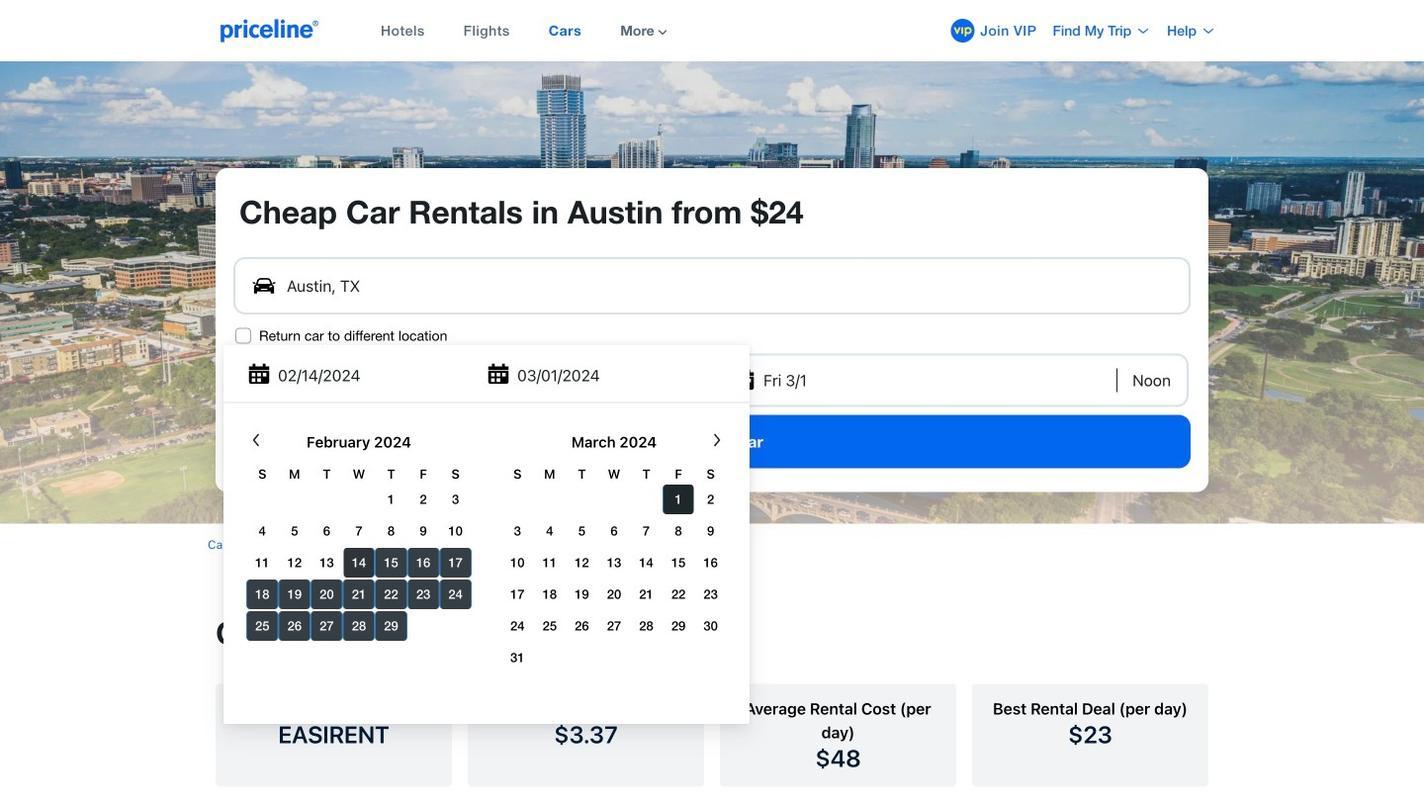 Task type: locate. For each thing, give the bounding box(es) containing it.
None text field
[[231, 354, 1193, 407]]

None text field
[[231, 349, 742, 407]]

main navigation element
[[331, 0, 1217, 61]]



Task type: describe. For each thing, give the bounding box(es) containing it.
austin image
[[0, 61, 1424, 524]]

Pick-up location text field
[[235, 259, 1187, 313]]

end date calendar input use left and right arrow keys to change day. use up and down arrow keys to change week. tab
[[231, 430, 742, 713]]



Task type: vqa. For each thing, say whether or not it's contained in the screenshot.
the otoQ image
no



